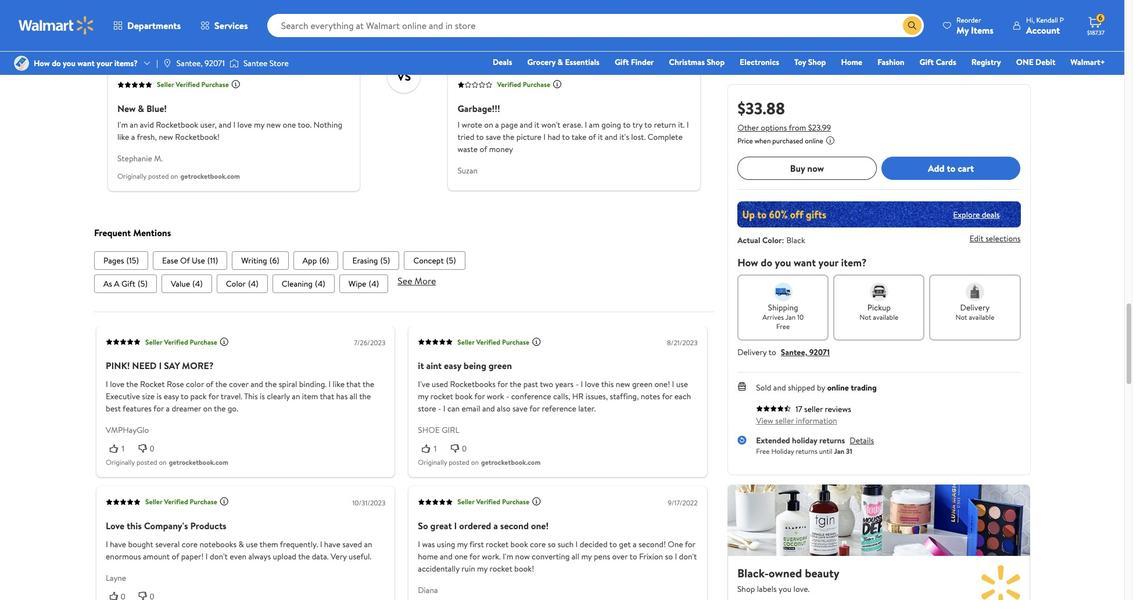 Task type: vqa. For each thing, say whether or not it's contained in the screenshot.


Task type: locate. For each thing, give the bounding box(es) containing it.
i love the rocket rose color of the cover and the spiral binding.  i like that the executive size is easy to pack for travel.  this is clearly an item that has all the best features for a dreamer on the go.
[[105, 379, 374, 415]]

0 vertical spatial &
[[558, 56, 563, 68]]

1 horizontal spatial &
[[238, 539, 244, 551]]

1 vertical spatial &
[[138, 102, 144, 115]]

of inside i have bought several core notebooks & use them frequently.  i have saved an enormous amount of paper!  i don't even always upload the data.  very useful.
[[171, 551, 179, 563]]

gift inside "see more" 'list'
[[121, 279, 135, 290]]

an up useful.
[[364, 539, 372, 551]]

hr
[[572, 391, 583, 403]]

green right the being
[[488, 360, 512, 373]]

 image
[[14, 56, 29, 71], [229, 58, 239, 69]]

now up "book!"
[[515, 551, 530, 563]]

your for items?
[[97, 58, 112, 69]]

most
[[108, 35, 128, 48], [448, 35, 468, 48]]

2 horizontal spatial it
[[598, 131, 603, 143]]

2 core from the left
[[530, 539, 546, 551]]

1 vertical spatial seller verified purchase information image
[[532, 497, 541, 507]]

1 horizontal spatial (6)
[[319, 255, 329, 267]]

delivery inside delivery not available
[[960, 302, 990, 314]]

it left aint
[[418, 360, 424, 373]]

my down the i've
[[418, 391, 428, 403]]

0 horizontal spatial 1
[[121, 445, 125, 454]]

electronics
[[740, 56, 779, 68]]

have
[[110, 539, 126, 551], [324, 539, 340, 551]]

& right grocery
[[558, 56, 563, 68]]

seller verified purchase information image
[[219, 337, 229, 347], [532, 337, 541, 347], [219, 497, 229, 507]]

using
[[437, 539, 455, 551]]

color right actual
[[762, 235, 782, 246]]

not for pickup
[[860, 313, 871, 323]]

green
[[488, 360, 512, 373], [632, 379, 652, 391]]

years
[[555, 379, 573, 391]]

seller verified purchase up say
[[145, 338, 217, 347]]

do for how do you want your items?
[[52, 58, 61, 69]]

seller down 4.5882 stars out of 5, based on 17 seller reviews element
[[775, 415, 794, 427]]

now inside buy now "button"
[[807, 162, 824, 175]]

i was using my first rocket book core so such i decided to get a second! one for home and one for work. i'm now converting all my pens over to frixion so i don't accidentally ruin my rocket book!
[[418, 539, 697, 575]]

2 vertical spatial -
[[438, 403, 441, 415]]

0 horizontal spatial seller
[[775, 415, 794, 427]]

most for most helpful negative review
[[448, 35, 468, 48]]

list item
[[94, 252, 148, 270], [152, 252, 227, 270], [232, 252, 288, 270], [293, 252, 338, 270], [343, 252, 399, 270], [404, 252, 465, 270], [94, 275, 157, 294], [161, 275, 212, 294], [216, 275, 268, 294], [272, 275, 334, 294], [339, 275, 388, 294]]

1 horizontal spatial do
[[761, 256, 772, 270]]

4.5882 stars out of 5, based on 17 seller reviews element
[[756, 406, 791, 413]]

1 0 from the left
[[150, 445, 154, 454]]

have up very
[[324, 539, 340, 551]]

0 horizontal spatial (5)
[[137, 279, 147, 290]]

(4) right value
[[192, 279, 202, 290]]

my left first
[[457, 539, 467, 551]]

1 horizontal spatial 1
[[433, 445, 437, 454]]

all inside i was using my first rocket book core so such i decided to get a second! one for home and one for work. i'm now converting all my pens over to frixion so i don't accidentally ruin my rocket book!
[[571, 551, 579, 563]]

available inside delivery not available
[[969, 313, 995, 323]]

user,
[[200, 119, 216, 131]]

0 horizontal spatial is
[[156, 391, 162, 403]]

it
[[534, 119, 539, 131], [598, 131, 603, 143], [418, 360, 424, 373]]

1 horizontal spatial one
[[454, 551, 467, 563]]

jan inside extended holiday returns details free holiday returns until jan 31
[[834, 447, 844, 456]]

1 horizontal spatial one!
[[654, 379, 670, 391]]

love
[[237, 119, 252, 131], [110, 379, 124, 391], [585, 379, 599, 391]]

92071
[[205, 58, 225, 69], [809, 347, 830, 359]]

purchase up past
[[502, 338, 529, 347]]

0 vertical spatial want
[[77, 58, 95, 69]]

verified up the being
[[476, 338, 500, 347]]

all down such
[[571, 551, 579, 563]]

as
[[103, 279, 112, 290]]

originally posted on getrocketbook.com down girl
[[418, 458, 540, 468]]

delivery to santee, 92071
[[738, 347, 830, 359]]

for
[[497, 379, 508, 391], [208, 391, 219, 403], [474, 391, 485, 403], [662, 391, 672, 403], [153, 403, 164, 415], [529, 403, 540, 415], [685, 539, 695, 551], [469, 551, 480, 563]]

gift left cards
[[920, 56, 934, 68]]

and up this
[[250, 379, 263, 391]]

rocketbooks
[[450, 379, 495, 391]]

add
[[928, 162, 945, 175]]

see more
[[397, 275, 436, 288]]

1 horizontal spatial helpful
[[471, 35, 499, 48]]

shoe
[[418, 425, 440, 437]]

not down the intent image for pickup
[[860, 313, 871, 323]]

too.
[[298, 119, 311, 131]]

love
[[105, 520, 124, 533]]

1 horizontal spatial most
[[448, 35, 468, 48]]

like inside the i love the rocket rose color of the cover and the spiral binding.  i like that the executive size is easy to pack for travel.  this is clearly an item that has all the best features for a dreamer on the go.
[[332, 379, 344, 391]]

purchase down santee, 92071
[[201, 80, 229, 90]]

to left get
[[609, 539, 617, 551]]

i up the data.
[[320, 539, 322, 551]]

1 horizontal spatial free
[[776, 322, 790, 332]]

more?
[[182, 360, 213, 373]]

get
[[619, 539, 631, 551]]

verified up so great i ordered a second one! at bottom
[[476, 498, 500, 507]]

1 vertical spatial book
[[510, 539, 528, 551]]

0 vertical spatial one!
[[654, 379, 670, 391]]

1 0 button from the left
[[134, 444, 163, 455]]

vmphayglo
[[105, 425, 149, 437]]

seller verified purchase information image up travel.
[[219, 337, 229, 347]]

1 horizontal spatial jan
[[834, 447, 844, 456]]

(4) right "wipe"
[[368, 279, 379, 290]]

notebooks
[[199, 539, 236, 551]]

i down one at right
[[675, 551, 677, 563]]

helpful
[[131, 35, 159, 48], [471, 35, 499, 48]]

and down using
[[440, 551, 452, 563]]

free left holiday
[[756, 447, 770, 456]]

0 vertical spatial i'm
[[117, 119, 128, 131]]

1 vertical spatial like
[[332, 379, 344, 391]]

love inside the i love the rocket rose color of the cover and the spiral binding.  i like that the executive size is easy to pack for travel.  this is clearly an item that has all the best features for a dreamer on the go.
[[110, 379, 124, 391]]

1 shop from the left
[[707, 56, 725, 68]]

one inside new & blue! i'm an avid rocketbook user, and i love my new one too. nothing like a fresh, new rocketbook!
[[282, 119, 296, 131]]

1 horizontal spatial use
[[676, 379, 688, 391]]

of down am
[[588, 131, 596, 143]]

& inside new & blue! i'm an avid rocketbook user, and i love my new one too. nothing like a fresh, new rocketbook!
[[138, 102, 144, 115]]

2 is from the left
[[259, 391, 265, 403]]

available down the intent image for pickup
[[873, 313, 899, 323]]

to up dreamer
[[180, 391, 188, 403]]

one up ruin
[[454, 551, 467, 563]]

(5) inside "see more" 'list'
[[137, 279, 147, 290]]

free for extended
[[756, 447, 770, 456]]

17 seller reviews
[[796, 404, 851, 415]]

|
[[156, 58, 158, 69]]

1 vertical spatial new
[[158, 131, 173, 143]]

0 horizontal spatial jan
[[785, 313, 796, 323]]

holiday
[[771, 447, 794, 456]]

& right new
[[138, 102, 144, 115]]

seller
[[157, 80, 174, 90], [145, 338, 162, 347], [457, 338, 474, 347], [145, 498, 162, 507], [457, 498, 474, 507]]

0 horizontal spatial one
[[282, 119, 296, 131]]

1 vertical spatial color
[[226, 279, 246, 290]]

book
[[455, 391, 472, 403], [510, 539, 528, 551]]

like up has
[[332, 379, 344, 391]]

gift finder
[[615, 56, 654, 68]]

1 horizontal spatial shop
[[808, 56, 826, 68]]

all inside the i love the rocket rose color of the cover and the spiral binding.  i like that the executive size is easy to pack for travel.  this is clearly an item that has all the best features for a dreamer on the go.
[[349, 391, 357, 403]]

rocket down work.
[[489, 563, 512, 575]]

1 down vmphayglo
[[121, 445, 125, 454]]

1 horizontal spatial  image
[[229, 58, 239, 69]]

verified up love this company's products
[[164, 498, 188, 507]]

waste
[[457, 143, 477, 155]]

seller for more?
[[145, 338, 162, 347]]

0 horizontal spatial want
[[77, 58, 95, 69]]

seller verified purchase for green
[[457, 338, 529, 347]]

0 horizontal spatial it
[[418, 360, 424, 373]]

1 available from the left
[[873, 313, 899, 323]]

gift for gift cards
[[920, 56, 934, 68]]

Search search field
[[267, 14, 924, 37]]

conference
[[511, 391, 551, 403]]

31
[[846, 447, 852, 456]]

posted for pink!
[[136, 458, 157, 468]]

2 not from the left
[[956, 313, 967, 323]]

kendall
[[1036, 15, 1058, 25]]

seller verified purchase information image up new & blue! i'm an avid rocketbook user, and i love my new one too. nothing like a fresh, new rocketbook!
[[231, 80, 240, 89]]

0 horizontal spatial helpful
[[131, 35, 159, 48]]

seller for view
[[775, 415, 794, 427]]

92071 up by
[[809, 347, 830, 359]]

review for most helpful negative review
[[538, 35, 565, 48]]

(5) right erasing
[[380, 255, 390, 267]]

the up "clearly"
[[265, 379, 276, 391]]

1 button for pink!
[[105, 444, 134, 455]]

don't down one at right
[[679, 551, 697, 563]]

2 0 button from the left
[[447, 444, 476, 455]]

to left try
[[623, 119, 630, 131]]

one
[[282, 119, 296, 131], [454, 551, 467, 563]]

helpful down departments
[[131, 35, 159, 48]]

0 horizontal spatial color
[[226, 279, 246, 290]]

a
[[495, 119, 499, 131], [131, 131, 135, 143], [166, 403, 169, 415], [493, 520, 498, 533], [633, 539, 636, 551]]

2 1 button from the left
[[418, 444, 447, 455]]

1 vertical spatial jan
[[834, 447, 844, 456]]

1 vertical spatial rocket
[[486, 539, 508, 551]]

up to sixty percent off deals. shop now. image
[[738, 202, 1021, 228]]

1 horizontal spatial 1 button
[[418, 444, 447, 455]]

available inside 'pickup not available'
[[873, 313, 899, 323]]

gift cards
[[920, 56, 956, 68]]

1 horizontal spatial gift
[[615, 56, 629, 68]]

returns
[[819, 435, 845, 447], [796, 447, 818, 456]]

(4)
[[192, 279, 202, 290], [248, 279, 258, 290], [315, 279, 325, 290], [368, 279, 379, 290]]

0 horizontal spatial an
[[129, 119, 138, 131]]

seller verified purchase information image up converting
[[532, 497, 541, 507]]

2 horizontal spatial &
[[558, 56, 563, 68]]

1 vertical spatial one!
[[531, 520, 548, 533]]

now right buy
[[807, 162, 824, 175]]

not inside delivery not available
[[956, 313, 967, 323]]

1 vertical spatial this
[[126, 520, 141, 533]]

1 horizontal spatial don't
[[679, 551, 697, 563]]

0 vertical spatial santee,
[[177, 58, 203, 69]]

2 1 from the left
[[433, 445, 437, 454]]

2 shop from the left
[[808, 56, 826, 68]]

i right user,
[[233, 119, 235, 131]]

love inside new & blue! i'm an avid rocketbook user, and i love my new one too. nothing like a fresh, new rocketbook!
[[237, 119, 252, 131]]

list item containing wipe
[[339, 275, 388, 294]]

(4) for cleaning (4)
[[315, 279, 325, 290]]

erasing (5)
[[352, 255, 390, 267]]

list item containing color
[[216, 275, 268, 294]]

list
[[94, 252, 714, 270]]

price when purchased online
[[738, 136, 823, 146]]

book inside i was using my first rocket book core so such i decided to get a second! one for home and one for work. i'm now converting all my pens over to frixion so i don't accidentally ruin my rocket book!
[[510, 539, 528, 551]]

core up converting
[[530, 539, 546, 551]]

getrocketbook.com for it aint easy being green
[[481, 458, 540, 468]]

1 horizontal spatial i'm
[[503, 551, 513, 563]]

value
[[171, 279, 190, 290]]

1 horizontal spatial easy
[[444, 360, 461, 373]]

i'm inside new & blue! i'm an avid rocketbook user, and i love my new one too. nothing like a fresh, new rocketbook!
[[117, 119, 128, 131]]

ruin
[[461, 563, 475, 575]]

1 horizontal spatial save
[[512, 403, 527, 415]]

0 horizontal spatial santee,
[[177, 58, 203, 69]]

love right user,
[[237, 119, 252, 131]]

jan
[[785, 313, 796, 323], [834, 447, 844, 456]]

1 have from the left
[[110, 539, 126, 551]]

helpful for positive
[[131, 35, 159, 48]]

0 button for i
[[134, 444, 163, 455]]

(5) for erasing (5)
[[380, 255, 390, 267]]

want down black
[[794, 256, 816, 270]]

0 vertical spatial you
[[63, 58, 75, 69]]

1 horizontal spatial green
[[632, 379, 652, 391]]

1 1 from the left
[[121, 445, 125, 454]]

intent image for shipping image
[[774, 283, 792, 302]]

list item containing value
[[161, 275, 212, 294]]

helpful for negative
[[471, 35, 499, 48]]

2 vertical spatial &
[[238, 539, 244, 551]]

seller verified purchase down santee, 92071
[[157, 80, 229, 90]]

1 vertical spatial free
[[756, 447, 770, 456]]

love up issues,
[[585, 379, 599, 391]]

use
[[676, 379, 688, 391], [246, 539, 258, 551]]

delivery
[[960, 302, 990, 314], [738, 347, 767, 359]]

list containing pages
[[94, 252, 714, 270]]

2 don't from the left
[[679, 551, 697, 563]]

 image
[[163, 59, 172, 68]]

2 available from the left
[[969, 313, 995, 323]]

0 vertical spatial now
[[807, 162, 824, 175]]

1
[[121, 445, 125, 454], [433, 445, 437, 454]]

converting
[[531, 551, 569, 563]]

0 horizontal spatial save
[[485, 131, 501, 143]]

seller verified purchase information image
[[231, 80, 240, 89], [532, 497, 541, 507]]

writing (6)
[[241, 255, 279, 267]]

1 most from the left
[[108, 35, 128, 48]]

is right size at the bottom
[[156, 391, 162, 403]]

to right tried
[[476, 131, 484, 143]]

0 vertical spatial online
[[805, 136, 823, 146]]

cleaning
[[281, 279, 312, 290]]

1 vertical spatial you
[[775, 256, 791, 270]]

not
[[860, 313, 871, 323], [956, 313, 967, 323]]

2 (4) from the left
[[248, 279, 258, 290]]

on inside garbage!!! i wrote on a page and it won't erase. i am going to try to return it.  i tried to save the picture i had to take of it and it's lost. complete waste of money
[[484, 119, 493, 131]]

love inside i've used rocketbooks for the past two years - i love this new green one!  i use my rocket book for work - conference calls, hr issues, staffing, notes for each store - i can email and also save for reference later.
[[585, 379, 599, 391]]

that left has
[[320, 391, 334, 403]]

have up enormous
[[110, 539, 126, 551]]

(5)
[[380, 255, 390, 267], [446, 255, 456, 267], [137, 279, 147, 290]]

of down several
[[171, 551, 179, 563]]

want left items?
[[77, 58, 95, 69]]

1 horizontal spatial your
[[818, 256, 839, 270]]

1 horizontal spatial online
[[827, 382, 849, 394]]

on inside the i love the rocket rose color of the cover and the spiral binding.  i like that the executive size is easy to pack for travel.  this is clearly an item that has all the best features for a dreamer on the go.
[[203, 403, 212, 415]]

an left item
[[292, 391, 300, 403]]

4 (4) from the left
[[368, 279, 379, 290]]

list item containing ease of use
[[152, 252, 227, 270]]

frequently.
[[280, 539, 318, 551]]

color down writing
[[226, 279, 246, 290]]

extended
[[756, 435, 790, 447]]

one! inside i've used rocketbooks for the past two years - i love this new green one!  i use my rocket book for work - conference calls, hr issues, staffing, notes for each store - i can email and also save for reference later.
[[654, 379, 670, 391]]

getrocketbook.com down dreamer
[[169, 458, 228, 468]]

1 not from the left
[[860, 313, 871, 323]]

frequent mentions
[[94, 227, 171, 239]]

originally for pink!
[[105, 458, 135, 468]]

1 review from the left
[[195, 35, 222, 48]]

originally posted on getrocketbook.com for it aint easy being green
[[418, 458, 540, 468]]

1 horizontal spatial how
[[738, 256, 758, 270]]

how down actual
[[738, 256, 758, 270]]

reference
[[542, 403, 576, 415]]

0 horizontal spatial gift
[[121, 279, 135, 290]]

i left am
[[585, 119, 587, 131]]

purchase
[[201, 80, 229, 90], [523, 80, 550, 90], [189, 338, 217, 347], [502, 338, 529, 347], [189, 498, 217, 507], [502, 498, 529, 507]]

gift left finder
[[615, 56, 629, 68]]

1 vertical spatial easy
[[163, 391, 179, 403]]

the inside i've used rocketbooks for the past two years - i love this new green one!  i use my rocket book for work - conference calls, hr issues, staffing, notes for each store - i can email and also save for reference later.
[[509, 379, 521, 391]]

2 have from the left
[[324, 539, 340, 551]]

0 horizontal spatial  image
[[14, 56, 29, 71]]

1 1 button from the left
[[105, 444, 134, 455]]

erasing
[[352, 255, 378, 267]]

purchase for so great i ordered a second one!
[[502, 498, 529, 507]]

seller for green
[[457, 338, 474, 347]]

not inside 'pickup not available'
[[860, 313, 871, 323]]

verified for products
[[164, 498, 188, 507]]

0 vertical spatial easy
[[444, 360, 461, 373]]

to left the cart
[[947, 162, 956, 175]]

review for most helpful positive review
[[195, 35, 222, 48]]

it aint easy being green
[[418, 360, 512, 373]]

shop right toy
[[808, 56, 826, 68]]

and inside i was using my first rocket book core so such i decided to get a second! one for home and one for work. i'm now converting all my pens over to frixion so i don't accidentally ruin my rocket book!
[[440, 551, 452, 563]]

it's
[[619, 131, 629, 143]]

and right user,
[[218, 119, 231, 131]]

don't
[[209, 551, 227, 563], [679, 551, 697, 563]]

one
[[1016, 56, 1034, 68]]

2 helpful from the left
[[471, 35, 499, 48]]

save inside i've used rocketbooks for the past two years - i love this new green one!  i use my rocket book for work - conference calls, hr issues, staffing, notes for each store - i can email and also save for reference later.
[[512, 403, 527, 415]]

garbage!!! i wrote on a page and it won't erase. i am going to try to return it.  i tried to save the picture i had to take of it and it's lost. complete waste of money
[[457, 102, 689, 155]]

free inside shipping arrives jan 10 free
[[776, 322, 790, 332]]

of right color
[[206, 379, 213, 391]]

issues,
[[585, 391, 608, 403]]

0 horizontal spatial core
[[181, 539, 197, 551]]

by
[[817, 382, 825, 394]]

the left past
[[509, 379, 521, 391]]

rocket up work.
[[486, 539, 508, 551]]

1 helpful from the left
[[131, 35, 159, 48]]

0 horizontal spatial not
[[860, 313, 871, 323]]

2 0 from the left
[[462, 445, 466, 454]]

1 core from the left
[[181, 539, 197, 551]]

0 horizontal spatial (6)
[[269, 255, 279, 267]]

new inside i've used rocketbooks for the past two years - i love this new green one!  i use my rocket book for work - conference calls, hr issues, staffing, notes for each store - i can email and also save for reference later.
[[616, 379, 630, 391]]

list item containing cleaning
[[272, 275, 334, 294]]

how for how do you want your items?
[[34, 58, 50, 69]]

- up the hr
[[575, 379, 579, 391]]

1 (6) from the left
[[269, 255, 279, 267]]

stephanie m.
[[117, 153, 162, 164]]

(6) right the app
[[319, 255, 329, 267]]

1 don't from the left
[[209, 551, 227, 563]]

view seller information link
[[756, 415, 837, 427]]

1 vertical spatial use
[[246, 539, 258, 551]]

1 horizontal spatial you
[[775, 256, 791, 270]]

essentials
[[565, 56, 600, 68]]

a inside garbage!!! i wrote on a page and it won't erase. i am going to try to return it.  i tried to save the picture i had to take of it and it's lost. complete waste of money
[[495, 119, 499, 131]]

one inside i was using my first rocket book core so such i decided to get a second! one for home and one for work. i'm now converting all my pens over to frixion so i don't accidentally ruin my rocket book!
[[454, 551, 467, 563]]

this inside i've used rocketbooks for the past two years - i love this new green one!  i use my rocket book for work - conference calls, hr issues, staffing, notes for each store - i can email and also save for reference later.
[[601, 379, 614, 391]]

free
[[776, 322, 790, 332], [756, 447, 770, 456]]

2 vertical spatial new
[[616, 379, 630, 391]]

use up always
[[246, 539, 258, 551]]

posted for it
[[448, 458, 469, 468]]

1 vertical spatial now
[[515, 551, 530, 563]]

(6) for app (6)
[[319, 255, 329, 267]]

1 (4) from the left
[[192, 279, 202, 290]]

list item containing pages
[[94, 252, 148, 270]]

want for item?
[[794, 256, 816, 270]]

explore deals
[[953, 209, 1000, 221]]

0 vertical spatial green
[[488, 360, 512, 373]]

like inside new & blue! i'm an avid rocketbook user, and i love my new one too. nothing like a fresh, new rocketbook!
[[117, 131, 129, 143]]

posted down vmphayglo
[[136, 458, 157, 468]]

(5) down (15)
[[137, 279, 147, 290]]

santee,
[[177, 58, 203, 69], [781, 347, 807, 359]]

i'm down new
[[117, 119, 128, 131]]

1 horizontal spatial seller
[[804, 404, 823, 415]]

0 vertical spatial that
[[346, 379, 361, 391]]

stephanie
[[117, 153, 152, 164]]

0 horizontal spatial use
[[246, 539, 258, 551]]

positive
[[161, 35, 193, 48]]

verified down deals link
[[497, 80, 521, 90]]

bought
[[128, 539, 153, 551]]

originally posted on getrocketbook.com down m.
[[117, 171, 240, 181]]

0 button down girl
[[447, 444, 476, 455]]

1 vertical spatial do
[[761, 256, 772, 270]]

0 horizontal spatial 1 button
[[105, 444, 134, 455]]

2 horizontal spatial (5)
[[446, 255, 456, 267]]

free down shipping
[[776, 322, 790, 332]]

list item containing writing
[[232, 252, 288, 270]]

shop right christmas
[[707, 56, 725, 68]]

2 horizontal spatial an
[[364, 539, 372, 551]]

0 horizontal spatial this
[[126, 520, 141, 533]]

seller down |
[[157, 80, 174, 90]]

i inside new & blue! i'm an avid rocketbook user, and i love my new one too. nothing like a fresh, new rocketbook!
[[233, 119, 235, 131]]

so down one at right
[[665, 551, 673, 563]]

0 horizontal spatial don't
[[209, 551, 227, 563]]

an inside i have bought several core notebooks & use them frequently.  i have saved an enormous amount of paper!  i don't even always upload the data.  very useful.
[[364, 539, 372, 551]]

seller
[[804, 404, 823, 415], [775, 415, 794, 427]]

don't down notebooks
[[209, 551, 227, 563]]

1 horizontal spatial want
[[794, 256, 816, 270]]

1 horizontal spatial color
[[762, 235, 782, 246]]

complete
[[647, 131, 682, 143]]

0 horizontal spatial review
[[195, 35, 222, 48]]

2 (6) from the left
[[319, 255, 329, 267]]

0 horizontal spatial your
[[97, 58, 112, 69]]

jan left 10
[[785, 313, 796, 323]]

not for delivery
[[956, 313, 967, 323]]

0 horizontal spatial now
[[515, 551, 530, 563]]

how
[[34, 58, 50, 69], [738, 256, 758, 270]]

app
[[302, 255, 317, 267]]

free inside extended holiday returns details free holiday returns until jan 31
[[756, 447, 770, 456]]

is
[[156, 391, 162, 403], [259, 391, 265, 403]]

to inside button
[[947, 162, 956, 175]]

had
[[547, 131, 560, 143]]

new down rocketbook
[[158, 131, 173, 143]]

arrives
[[763, 313, 784, 323]]

more
[[414, 275, 436, 288]]

2 review from the left
[[538, 35, 565, 48]]

1 horizontal spatial core
[[530, 539, 546, 551]]

review up santee, 92071
[[195, 35, 222, 48]]

0 vertical spatial an
[[129, 119, 138, 131]]

2 most from the left
[[448, 35, 468, 48]]

i down love
[[105, 539, 108, 551]]

second!
[[638, 539, 666, 551]]

1 horizontal spatial it
[[534, 119, 539, 131]]

how for how do you want your item?
[[738, 256, 758, 270]]

92071 down services popup button
[[205, 58, 225, 69]]

an inside the i love the rocket rose color of the cover and the spiral binding.  i like that the executive size is easy to pack for travel.  this is clearly an item that has all the best features for a dreamer on the go.
[[292, 391, 300, 403]]

3 (4) from the left
[[315, 279, 325, 290]]

one left too.
[[282, 119, 296, 131]]



Task type: describe. For each thing, give the bounding box(es) containing it.
most for most helpful positive review
[[108, 35, 128, 48]]

writing
[[241, 255, 267, 267]]

company's
[[144, 520, 188, 533]]

pages (15)
[[103, 255, 139, 267]]

6
[[1099, 13, 1103, 23]]

$23.99
[[808, 122, 831, 134]]

6 $187.37
[[1087, 13, 1105, 37]]

departments button
[[103, 12, 191, 40]]

p
[[1060, 15, 1064, 25]]

love for i've
[[585, 379, 599, 391]]

reorder my items
[[957, 15, 994, 36]]

17
[[796, 404, 802, 415]]

avid
[[140, 119, 154, 131]]

deals
[[982, 209, 1000, 221]]

trading
[[851, 382, 877, 394]]

wrote
[[461, 119, 482, 131]]

seller verified purchase information image up products
[[219, 497, 229, 507]]

an inside new & blue! i'm an avid rocketbook user, and i love my new one too. nothing like a fresh, new rocketbook!
[[129, 119, 138, 131]]

color
[[186, 379, 204, 391]]

list item containing app
[[293, 252, 338, 270]]

0 horizontal spatial new
[[158, 131, 173, 143]]

10/31/2023
[[352, 498, 385, 508]]

useful.
[[348, 551, 371, 563]]

going
[[601, 119, 621, 131]]

getrocketbook.com down rocketbook!
[[180, 171, 240, 181]]

seller for a
[[457, 498, 474, 507]]

gift for gift finder
[[615, 56, 629, 68]]

1 for aint
[[433, 445, 437, 454]]

i left was
[[418, 539, 420, 551]]

color inside "see more" 'list'
[[226, 279, 246, 290]]

delivery for not
[[960, 302, 990, 314]]

the inside i have bought several core notebooks & use them frequently.  i have saved an enormous amount of paper!  i don't even always upload the data.  very useful.
[[298, 551, 310, 563]]

0 horizontal spatial green
[[488, 360, 512, 373]]

pens
[[594, 551, 610, 563]]

1 horizontal spatial 92071
[[809, 347, 830, 359]]

want for items?
[[77, 58, 95, 69]]

the down 7/26/2023
[[362, 379, 374, 391]]

mentions
[[133, 227, 171, 239]]

actual color : black
[[738, 235, 805, 246]]

i right great
[[454, 520, 457, 533]]

i right such
[[575, 539, 578, 551]]

services
[[214, 19, 248, 32]]

posted down m.
[[148, 171, 169, 181]]

has
[[336, 391, 347, 403]]

Walmart Site-Wide search field
[[267, 14, 924, 37]]

executive
[[105, 391, 140, 403]]

purchase for love this company's products
[[189, 498, 217, 507]]

the up executive on the bottom left
[[126, 379, 138, 391]]

1 vertical spatial so
[[665, 551, 673, 563]]

seller verified purchase information image for more?
[[219, 337, 229, 347]]

you for how do you want your item?
[[775, 256, 791, 270]]

(4) for value (4)
[[192, 279, 202, 290]]

app (6)
[[302, 255, 329, 267]]

intent image for delivery image
[[966, 283, 984, 302]]

verified down santee, 92071
[[175, 80, 199, 90]]

i right it.
[[686, 119, 689, 131]]

0 vertical spatial color
[[762, 235, 782, 246]]

and inside the i love the rocket rose color of the cover and the spiral binding.  i like that the executive size is easy to pack for travel.  this is clearly an item that has all the best features for a dreamer on the go.
[[250, 379, 263, 391]]

amount
[[143, 551, 169, 563]]

originally for it
[[418, 458, 447, 468]]

use inside i've used rocketbooks for the past two years - i love this new green one!  i use my rocket book for work - conference calls, hr issues, staffing, notes for each store - i can email and also save for reference later.
[[676, 379, 688, 391]]

core inside i was using my first rocket book core so such i decided to get a second! one for home and one for work. i'm now converting all my pens over to frixion so i don't accidentally ruin my rocket book!
[[530, 539, 546, 551]]

my inside i've used rocketbooks for the past two years - i love this new green one!  i use my rocket book for work - conference calls, hr issues, staffing, notes for each store - i can email and also save for reference later.
[[418, 391, 428, 403]]

spiral
[[278, 379, 297, 391]]

purchase for it aint easy being green
[[502, 338, 529, 347]]

1 horizontal spatial that
[[346, 379, 361, 391]]

purchase for pink!  need i say more?
[[189, 338, 217, 347]]

green inside i've used rocketbooks for the past two years - i love this new green one!  i use my rocket book for work - conference calls, hr issues, staffing, notes for each store - i can email and also save for reference later.
[[632, 379, 652, 391]]

1 button for it
[[418, 444, 447, 455]]

delivery for to
[[738, 347, 767, 359]]

erase.
[[562, 119, 583, 131]]

i left wrote
[[457, 119, 459, 131]]

1 vertical spatial santee,
[[781, 347, 807, 359]]

list item containing erasing
[[343, 252, 399, 270]]

rocket inside i've used rocketbooks for the past two years - i love this new green one!  i use my rocket book for work - conference calls, hr issues, staffing, notes for each store - i can email and also save for reference later.
[[430, 391, 453, 403]]

1 vertical spatial online
[[827, 382, 849, 394]]

do for how do you want your item?
[[761, 256, 772, 270]]

:
[[782, 235, 784, 246]]

search icon image
[[908, 21, 917, 30]]

toy shop link
[[789, 56, 831, 69]]

for right pack
[[208, 391, 219, 403]]

easy inside the i love the rocket rose color of the cover and the spiral binding.  i like that the executive size is easy to pack for travel.  this is clearly an item that has all the best features for a dreamer on the go.
[[163, 391, 179, 403]]

(5) for concept (5)
[[446, 255, 456, 267]]

& for new
[[138, 102, 144, 115]]

and right sold
[[773, 382, 786, 394]]

love for new
[[237, 119, 252, 131]]

a left second on the bottom
[[493, 520, 498, 533]]

i've used rocketbooks for the past two years - i love this new green one!  i use my rocket book for work - conference calls, hr issues, staffing, notes for each store - i can email and also save for reference later.
[[418, 379, 691, 415]]

over
[[612, 551, 627, 563]]

i left can
[[443, 403, 445, 415]]

buy now button
[[738, 157, 877, 180]]

& for grocery
[[558, 56, 563, 68]]

1 for need
[[121, 445, 125, 454]]

(4) for color (4)
[[248, 279, 258, 290]]

edit
[[970, 233, 984, 245]]

i left say
[[159, 360, 161, 373]]

1 horizontal spatial returns
[[819, 435, 845, 447]]

used
[[432, 379, 448, 391]]

seller up company's
[[145, 498, 162, 507]]

i'm inside i was using my first rocket book core so such i decided to get a second! one for home and one for work. i'm now converting all my pens over to frixion so i don't accidentally ruin my rocket book!
[[503, 551, 513, 563]]

the up travel.
[[215, 379, 227, 391]]

you for how do you want your items?
[[63, 58, 75, 69]]

home
[[418, 551, 438, 563]]

new for new
[[266, 119, 281, 131]]

am
[[589, 119, 599, 131]]

add to cart button
[[881, 157, 1021, 180]]

i up executive on the bottom left
[[105, 379, 108, 391]]

the left go.
[[214, 403, 225, 415]]

a inside i was using my first rocket book core so such i decided to get a second! one for home and one for work. i'm now converting all my pens over to frixion so i don't accidentally ruin my rocket book!
[[633, 539, 636, 551]]

0 horizontal spatial seller verified purchase information image
[[231, 80, 240, 89]]

need
[[132, 360, 156, 373]]

reviews
[[825, 404, 851, 415]]

don't inside i was using my first rocket book core so such i decided to get a second! one for home and one for work. i'm now converting all my pens over to frixion so i don't accidentally ruin my rocket book!
[[679, 551, 697, 563]]

verified for ordered
[[476, 498, 500, 507]]

1 horizontal spatial seller verified purchase information image
[[532, 497, 541, 507]]

 image for santee store
[[229, 58, 239, 69]]

for down rocketbooks
[[474, 391, 485, 403]]

explore deals link
[[949, 204, 1004, 225]]

notes
[[640, 391, 660, 403]]

0 for easy
[[462, 445, 466, 454]]

your for item?
[[818, 256, 839, 270]]

view
[[756, 415, 773, 427]]

several
[[155, 539, 180, 551]]

buy
[[790, 162, 805, 175]]

available for delivery
[[969, 313, 995, 323]]

available for pickup
[[873, 313, 899, 323]]

free for shipping
[[776, 322, 790, 332]]

seller verified purchase up love this company's products
[[145, 498, 217, 507]]

take
[[571, 131, 586, 143]]

decided
[[580, 539, 607, 551]]

and inside new & blue! i'm an avid rocketbook user, and i love my new one too. nothing like a fresh, new rocketbook!
[[218, 119, 231, 131]]

don't inside i have bought several core notebooks & use them frequently.  i have saved an enormous amount of paper!  i don't even always upload the data.  very useful.
[[209, 551, 227, 563]]

for down conference
[[529, 403, 540, 415]]

deals
[[493, 56, 512, 68]]

aint
[[426, 360, 442, 373]]

new
[[117, 102, 135, 115]]

to right over
[[629, 551, 637, 563]]

lost.
[[631, 131, 645, 143]]

seller verified purchase for a
[[457, 498, 529, 507]]

i up the hr
[[580, 379, 583, 391]]

to right "had"
[[562, 131, 569, 143]]

won't
[[541, 119, 560, 131]]

pages
[[103, 255, 124, 267]]

value (4)
[[171, 279, 202, 290]]

0 horizontal spatial online
[[805, 136, 823, 146]]

to left santee, 92071 "button"
[[769, 347, 776, 359]]

shop for toy shop
[[808, 56, 826, 68]]

store
[[418, 403, 436, 415]]

shop for christmas shop
[[707, 56, 725, 68]]

to right try
[[644, 119, 652, 131]]

0 horizontal spatial that
[[320, 391, 334, 403]]

of right waste at the left top of the page
[[479, 143, 487, 155]]

0 horizontal spatial one!
[[531, 520, 548, 533]]

item
[[302, 391, 318, 403]]

use inside i have bought several core notebooks & use them frequently.  i have saved an enormous amount of paper!  i don't even always upload the data.  very useful.
[[246, 539, 258, 551]]

cart
[[958, 162, 974, 175]]

later.
[[578, 403, 596, 415]]

jan inside shipping arrives jan 10 free
[[785, 313, 796, 323]]

walmart image
[[19, 16, 94, 35]]

picture
[[516, 131, 541, 143]]

for right one at right
[[685, 539, 695, 551]]

i right paper!
[[205, 551, 208, 563]]

0 for i
[[150, 445, 154, 454]]

purchase left verified purchase information icon
[[523, 80, 550, 90]]

for left each
[[662, 391, 672, 403]]

being
[[463, 360, 486, 373]]

see
[[397, 275, 412, 288]]

and down going
[[605, 131, 617, 143]]

originally posted on getrocketbook.com for pink!  need i say more?
[[105, 458, 228, 468]]

even
[[229, 551, 246, 563]]

save inside garbage!!! i wrote on a page and it won't erase. i am going to try to return it.  i tried to save the picture i had to take of it and it's lost. complete waste of money
[[485, 131, 501, 143]]

0 vertical spatial 92071
[[205, 58, 225, 69]]

seller for 17
[[804, 404, 823, 415]]

for up work
[[497, 379, 508, 391]]

for down size at the bottom
[[153, 403, 164, 415]]

sold and shipped by online trading
[[756, 382, 877, 394]]

new for i've
[[616, 379, 630, 391]]

seller verified purchase for more?
[[145, 338, 217, 347]]

2 horizontal spatial -
[[575, 379, 579, 391]]

suzan
[[457, 165, 477, 177]]

0 vertical spatial so
[[548, 539, 555, 551]]

& inside i have bought several core notebooks & use them frequently.  i have saved an enormous amount of paper!  i don't even always upload the data.  very useful.
[[238, 539, 244, 551]]

my inside new & blue! i'm an avid rocketbook user, and i love my new one too. nothing like a fresh, new rocketbook!
[[254, 119, 264, 131]]

list item containing concept
[[404, 252, 465, 270]]

1 vertical spatial -
[[506, 391, 509, 403]]

book inside i've used rocketbooks for the past two years - i love this new green one!  i use my rocket book for work - conference calls, hr issues, staffing, notes for each store - i can email and also save for reference later.
[[455, 391, 472, 403]]

of inside the i love the rocket rose color of the cover and the spiral binding.  i like that the executive size is easy to pack for travel.  this is clearly an item that has all the best features for a dreamer on the go.
[[206, 379, 213, 391]]

and inside i've used rocketbooks for the past two years - i love this new green one!  i use my rocket book for work - conference calls, hr issues, staffing, notes for each store - i can email and also save for reference later.
[[482, 403, 495, 415]]

add to cart
[[928, 162, 974, 175]]

christmas shop link
[[664, 56, 730, 69]]

the inside garbage!!! i wrote on a page and it won't erase. i am going to try to return it.  i tried to save the picture i had to take of it and it's lost. complete waste of money
[[503, 131, 514, 143]]

color (4)
[[226, 279, 258, 290]]

ordered
[[459, 520, 491, 533]]

rocket
[[140, 379, 165, 391]]

verified purchase
[[497, 80, 550, 90]]

a inside the i love the rocket rose color of the cover and the spiral binding.  i like that the executive size is easy to pack for travel.  this is clearly an item that has all the best features for a dreamer on the go.
[[166, 403, 169, 415]]

0 button for easy
[[447, 444, 476, 455]]

my down decided
[[581, 551, 592, 563]]

1 is from the left
[[156, 391, 162, 403]]

price
[[738, 136, 753, 146]]

0 vertical spatial it
[[534, 119, 539, 131]]

1 vertical spatial it
[[598, 131, 603, 143]]

i left "had"
[[543, 131, 545, 143]]

most helpful negative review
[[448, 35, 565, 48]]

originally down 'stephanie' at the left top of page
[[117, 171, 146, 181]]

features
[[122, 403, 151, 415]]

intent image for pickup image
[[870, 283, 888, 302]]

2 vertical spatial it
[[418, 360, 424, 373]]

pink!
[[105, 360, 130, 373]]

a inside new & blue! i'm an avid rocketbook user, and i love my new one too. nothing like a fresh, new rocketbook!
[[131, 131, 135, 143]]

getrocketbook.com for pink!  need i say more?
[[169, 458, 228, 468]]

(4) for wipe (4)
[[368, 279, 379, 290]]

to inside the i love the rocket rose color of the cover and the spiral binding.  i like that the executive size is easy to pack for travel.  this is clearly an item that has all the best features for a dreamer on the go.
[[180, 391, 188, 403]]

core inside i have bought several core notebooks & use them frequently.  i have saved an enormous amount of paper!  i don't even always upload the data.  very useful.
[[181, 539, 197, 551]]

2 vertical spatial rocket
[[489, 563, 512, 575]]

verified purchase information image
[[552, 80, 562, 89]]

santee
[[243, 58, 268, 69]]

pickup
[[867, 302, 891, 314]]

concept (5)
[[413, 255, 456, 267]]

9/17/2022
[[668, 498, 697, 508]]

my right ruin
[[477, 563, 487, 575]]

seller verified purchase information image for green
[[532, 337, 541, 347]]

i right binding.
[[328, 379, 331, 391]]

legal information image
[[826, 136, 835, 145]]

verified for say
[[164, 338, 188, 347]]

store
[[270, 58, 289, 69]]

0 horizontal spatial -
[[438, 403, 441, 415]]

see more button
[[397, 275, 436, 288]]

verified for being
[[476, 338, 500, 347]]

list item containing as a gift
[[94, 275, 157, 294]]

services button
[[191, 12, 258, 40]]

grocery & essentials
[[527, 56, 600, 68]]

i down 8/21/2023
[[672, 379, 674, 391]]

and up picture
[[520, 119, 532, 131]]

concept
[[413, 255, 444, 267]]

for down first
[[469, 551, 480, 563]]

email
[[461, 403, 480, 415]]

delivery not available
[[956, 302, 995, 323]]

(6) for writing (6)
[[269, 255, 279, 267]]

0 horizontal spatial returns
[[796, 447, 818, 456]]

from
[[789, 122, 806, 134]]

see more list
[[94, 275, 714, 294]]

santee store
[[243, 58, 289, 69]]

use
[[192, 255, 205, 267]]

the right has
[[359, 391, 371, 403]]

saved
[[342, 539, 362, 551]]

now inside i was using my first rocket book core so such i decided to get a second! one for home and one for work. i'm now converting all my pens over to frixion so i don't accidentally ruin my rocket book!
[[515, 551, 530, 563]]

 image for how do you want your items?
[[14, 56, 29, 71]]

calls,
[[553, 391, 570, 403]]



